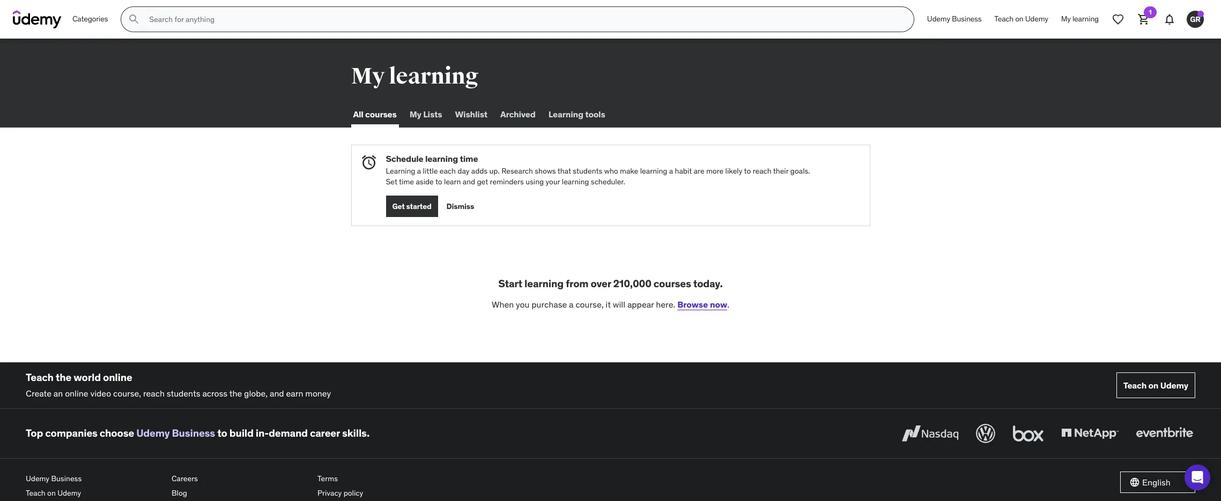 Task type: vqa. For each thing, say whether or not it's contained in the screenshot.
browse now 'link'
yes



Task type: locate. For each thing, give the bounding box(es) containing it.
business for udemy business teach on udemy
[[51, 474, 82, 484]]

1 vertical spatial teach on udemy
[[1124, 380, 1189, 391]]

learning inside schedule learning time learning a little each day adds up. research shows that students who make learning a habit are more likely to reach their goals. set time aside to learn and get reminders using your learning scheduler.
[[386, 166, 416, 176]]

a left little
[[417, 166, 421, 176]]

wishlist image
[[1112, 13, 1125, 26]]

my up all courses
[[351, 63, 385, 90]]

0 vertical spatial teach on udemy
[[995, 14, 1049, 24]]

0 horizontal spatial course,
[[113, 389, 141, 399]]

a down from
[[569, 300, 574, 310]]

1 horizontal spatial business
[[172, 427, 215, 440]]

online right the an
[[65, 389, 88, 399]]

skills.
[[342, 427, 370, 440]]

dismiss
[[447, 202, 474, 211]]

course, right video on the bottom of the page
[[113, 389, 141, 399]]

students
[[573, 166, 603, 176], [167, 389, 200, 399]]

1 vertical spatial the
[[230, 389, 242, 399]]

0 vertical spatial time
[[460, 153, 478, 164]]

1 vertical spatial learning
[[386, 166, 416, 176]]

1 vertical spatial reach
[[143, 389, 165, 399]]

reach inside schedule learning time learning a little each day adds up. research shows that students who make learning a habit are more likely to reach their goals. set time aside to learn and get reminders using your learning scheduler.
[[753, 166, 772, 176]]

online up video on the bottom of the page
[[103, 371, 132, 384]]

learning down that
[[562, 177, 590, 187]]

2 vertical spatial teach on udemy link
[[26, 487, 163, 502]]

0 vertical spatial students
[[573, 166, 603, 176]]

the
[[56, 371, 71, 384], [230, 389, 242, 399]]

1 horizontal spatial a
[[569, 300, 574, 310]]

students inside schedule learning time learning a little each day adds up. research shows that students who make learning a habit are more likely to reach their goals. set time aside to learn and get reminders using your learning scheduler.
[[573, 166, 603, 176]]

world
[[74, 371, 101, 384]]

2 horizontal spatial business
[[953, 14, 982, 24]]

0 vertical spatial teach on udemy link
[[989, 6, 1055, 32]]

gr
[[1191, 14, 1201, 24]]

0 horizontal spatial teach on udemy link
[[26, 487, 163, 502]]

2 horizontal spatial my
[[1062, 14, 1072, 24]]

0 vertical spatial udemy business link
[[921, 6, 989, 32]]

1 horizontal spatial my learning
[[1062, 14, 1100, 24]]

archived link
[[499, 102, 538, 128]]

my learning left wishlist icon at the right top of the page
[[1062, 14, 1100, 24]]

0 horizontal spatial teach on udemy
[[995, 14, 1049, 24]]

0 vertical spatial my
[[1062, 14, 1072, 24]]

learn
[[444, 177, 461, 187]]

you
[[516, 300, 530, 310]]

get
[[477, 177, 488, 187]]

on inside udemy business teach on udemy
[[47, 489, 56, 499]]

business inside udemy business teach on udemy
[[51, 474, 82, 484]]

0 vertical spatial on
[[1016, 14, 1024, 24]]

purchase
[[532, 300, 567, 310]]

courses
[[365, 109, 397, 120], [654, 278, 692, 291]]

udemy business teach on udemy
[[26, 474, 82, 499]]

now
[[711, 300, 728, 310]]

2 vertical spatial my
[[410, 109, 422, 120]]

0 vertical spatial and
[[463, 177, 476, 187]]

business
[[953, 14, 982, 24], [172, 427, 215, 440], [51, 474, 82, 484]]

and inside schedule learning time learning a little each day adds up. research shows that students who make learning a habit are more likely to reach their goals. set time aside to learn and get reminders using your learning scheduler.
[[463, 177, 476, 187]]

udemy business
[[928, 14, 982, 24]]

1 vertical spatial online
[[65, 389, 88, 399]]

submit search image
[[128, 13, 141, 26]]

from
[[566, 278, 589, 291]]

earn
[[286, 389, 303, 399]]

2 horizontal spatial to
[[745, 166, 751, 176]]

0 horizontal spatial and
[[270, 389, 284, 399]]

to down little
[[436, 177, 443, 187]]

you have alerts image
[[1198, 11, 1205, 17]]

terms privacy policy
[[318, 474, 363, 499]]

get
[[393, 202, 405, 211]]

0 horizontal spatial business
[[51, 474, 82, 484]]

box image
[[1011, 422, 1047, 446]]

1 horizontal spatial learning
[[549, 109, 584, 120]]

learning left wishlist icon at the right top of the page
[[1073, 14, 1100, 24]]

privacy policy link
[[318, 487, 455, 502]]

0 vertical spatial course,
[[576, 300, 604, 310]]

careers link
[[172, 472, 309, 487]]

0 vertical spatial my learning
[[1062, 14, 1100, 24]]

on
[[1016, 14, 1024, 24], [1149, 380, 1159, 391], [47, 489, 56, 499]]

2 vertical spatial business
[[51, 474, 82, 484]]

students left across
[[167, 389, 200, 399]]

0 horizontal spatial time
[[399, 177, 414, 187]]

learning left tools
[[549, 109, 584, 120]]

globe,
[[244, 389, 268, 399]]

1 vertical spatial course,
[[113, 389, 141, 399]]

a left habit
[[670, 166, 674, 176]]

start
[[499, 278, 523, 291]]

all courses
[[353, 109, 397, 120]]

0 vertical spatial business
[[953, 14, 982, 24]]

0 vertical spatial to
[[745, 166, 751, 176]]

my learning
[[1062, 14, 1100, 24], [351, 63, 479, 90]]

the left the globe,
[[230, 389, 242, 399]]

0 horizontal spatial online
[[65, 389, 88, 399]]

course, left it
[[576, 300, 604, 310]]

0 horizontal spatial reach
[[143, 389, 165, 399]]

categories button
[[66, 6, 114, 32]]

1 vertical spatial on
[[1149, 380, 1159, 391]]

2 horizontal spatial on
[[1149, 380, 1159, 391]]

2 vertical spatial to
[[217, 427, 227, 440]]

0 horizontal spatial the
[[56, 371, 71, 384]]

2 horizontal spatial a
[[670, 166, 674, 176]]

udemy image
[[13, 10, 62, 28]]

1 horizontal spatial students
[[573, 166, 603, 176]]

time right set at left
[[399, 177, 414, 187]]

shows
[[535, 166, 556, 176]]

1 link
[[1132, 6, 1158, 32]]

1 vertical spatial courses
[[654, 278, 692, 291]]

1 vertical spatial my learning
[[351, 63, 479, 90]]

0 vertical spatial courses
[[365, 109, 397, 120]]

when you purchase a course, it will appear here. browse now .
[[492, 300, 730, 310]]

learning inside 'my learning' link
[[1073, 14, 1100, 24]]

demand
[[269, 427, 308, 440]]

1 horizontal spatial teach on udemy link
[[989, 6, 1055, 32]]

1 horizontal spatial online
[[103, 371, 132, 384]]

and down day on the left top
[[463, 177, 476, 187]]

0 horizontal spatial my
[[351, 63, 385, 90]]

1 horizontal spatial reach
[[753, 166, 772, 176]]

reach right video on the bottom of the page
[[143, 389, 165, 399]]

nasdaq image
[[900, 422, 962, 446]]

1 vertical spatial and
[[270, 389, 284, 399]]

courses up here.
[[654, 278, 692, 291]]

my left wishlist icon at the right top of the page
[[1062, 14, 1072, 24]]

learning
[[549, 109, 584, 120], [386, 166, 416, 176]]

1 vertical spatial time
[[399, 177, 414, 187]]

archived
[[501, 109, 536, 120]]

1
[[1150, 8, 1153, 16]]

my lists
[[410, 109, 442, 120]]

course,
[[576, 300, 604, 310], [113, 389, 141, 399]]

courses right all
[[365, 109, 397, 120]]

0 vertical spatial reach
[[753, 166, 772, 176]]

reach
[[753, 166, 772, 176], [143, 389, 165, 399]]

1 horizontal spatial the
[[230, 389, 242, 399]]

my learning up the my lists
[[351, 63, 479, 90]]

reach inside teach the world online create an online video course, reach students across the globe, and earn money
[[143, 389, 165, 399]]

terms
[[318, 474, 338, 484]]

and left earn
[[270, 389, 284, 399]]

gr link
[[1183, 6, 1209, 32]]

little
[[423, 166, 438, 176]]

top
[[26, 427, 43, 440]]

using
[[526, 177, 544, 187]]

0 horizontal spatial courses
[[365, 109, 397, 120]]

1 vertical spatial my
[[351, 63, 385, 90]]

students inside teach the world online create an online video course, reach students across the globe, and earn money
[[167, 389, 200, 399]]

my left lists
[[410, 109, 422, 120]]

0 horizontal spatial students
[[167, 389, 200, 399]]

1 horizontal spatial and
[[463, 177, 476, 187]]

udemy
[[928, 14, 951, 24], [1026, 14, 1049, 24], [1161, 380, 1189, 391], [136, 427, 170, 440], [26, 474, 49, 484], [58, 489, 81, 499]]

careers blog
[[172, 474, 198, 499]]

2 vertical spatial on
[[47, 489, 56, 499]]

1 horizontal spatial my
[[410, 109, 422, 120]]

learning up the "each"
[[426, 153, 458, 164]]

0 horizontal spatial my learning
[[351, 63, 479, 90]]

learning down schedule
[[386, 166, 416, 176]]

1 vertical spatial udemy business link
[[136, 427, 215, 440]]

to right likely
[[745, 166, 751, 176]]

appear
[[628, 300, 654, 310]]

0 vertical spatial learning
[[549, 109, 584, 120]]

the up the an
[[56, 371, 71, 384]]

who
[[605, 166, 619, 176]]

a
[[417, 166, 421, 176], [670, 166, 674, 176], [569, 300, 574, 310]]

and
[[463, 177, 476, 187], [270, 389, 284, 399]]

1 horizontal spatial on
[[1016, 14, 1024, 24]]

wishlist
[[455, 109, 488, 120]]

my
[[1062, 14, 1072, 24], [351, 63, 385, 90], [410, 109, 422, 120]]

0 vertical spatial online
[[103, 371, 132, 384]]

teach inside teach the world online create an online video course, reach students across the globe, and earn money
[[26, 371, 54, 384]]

0 horizontal spatial on
[[47, 489, 56, 499]]

2 horizontal spatial teach on udemy link
[[1117, 373, 1196, 399]]

learning
[[1073, 14, 1100, 24], [389, 63, 479, 90], [426, 153, 458, 164], [641, 166, 668, 176], [562, 177, 590, 187], [525, 278, 564, 291]]

make
[[620, 166, 639, 176]]

reach left their
[[753, 166, 772, 176]]

1 vertical spatial teach on udemy link
[[1117, 373, 1196, 399]]

to left build
[[217, 427, 227, 440]]

time up day on the left top
[[460, 153, 478, 164]]

online
[[103, 371, 132, 384], [65, 389, 88, 399]]

business for udemy business
[[953, 14, 982, 24]]

teach inside udemy business teach on udemy
[[26, 489, 45, 499]]

1 horizontal spatial to
[[436, 177, 443, 187]]

learning up purchase
[[525, 278, 564, 291]]

top companies choose udemy business to build in-demand career skills.
[[26, 427, 370, 440]]

lists
[[423, 109, 442, 120]]

students up scheduler.
[[573, 166, 603, 176]]

my for 'my learning' link
[[1062, 14, 1072, 24]]

learning up lists
[[389, 63, 479, 90]]

0 horizontal spatial learning
[[386, 166, 416, 176]]

teach on udemy
[[995, 14, 1049, 24], [1124, 380, 1189, 391]]

to
[[745, 166, 751, 176], [436, 177, 443, 187], [217, 427, 227, 440]]

1 vertical spatial students
[[167, 389, 200, 399]]

in-
[[256, 427, 269, 440]]

0 vertical spatial the
[[56, 371, 71, 384]]

shopping cart with 1 item image
[[1138, 13, 1151, 26]]



Task type: describe. For each thing, give the bounding box(es) containing it.
career
[[310, 427, 340, 440]]

dismiss button
[[447, 196, 474, 218]]

goals.
[[791, 166, 811, 176]]

all
[[353, 109, 364, 120]]

more
[[707, 166, 724, 176]]

wishlist link
[[453, 102, 490, 128]]

get started
[[393, 202, 432, 211]]

1 horizontal spatial course,
[[576, 300, 604, 310]]

are
[[694, 166, 705, 176]]

volkswagen image
[[975, 422, 998, 446]]

my lists link
[[408, 102, 445, 128]]

browse
[[678, 300, 709, 310]]

tools
[[586, 109, 606, 120]]

.
[[728, 300, 730, 310]]

course, inside teach the world online create an online video course, reach students across the globe, and earn money
[[113, 389, 141, 399]]

categories
[[72, 14, 108, 24]]

netapp image
[[1060, 422, 1122, 446]]

schedule learning time learning a little each day adds up. research shows that students who make learning a habit are more likely to reach their goals. set time aside to learn and get reminders using your learning scheduler.
[[386, 153, 811, 187]]

notifications image
[[1164, 13, 1177, 26]]

reminders
[[490, 177, 524, 187]]

today.
[[694, 278, 723, 291]]

here.
[[657, 300, 676, 310]]

learning right make
[[641, 166, 668, 176]]

across
[[203, 389, 228, 399]]

habit
[[675, 166, 692, 176]]

policy
[[344, 489, 363, 499]]

start learning from over 210,000 courses today.
[[499, 278, 723, 291]]

over
[[591, 278, 612, 291]]

likely
[[726, 166, 743, 176]]

privacy
[[318, 489, 342, 499]]

it
[[606, 300, 611, 310]]

1 horizontal spatial courses
[[654, 278, 692, 291]]

all courses link
[[351, 102, 399, 128]]

my for my lists link
[[410, 109, 422, 120]]

will
[[613, 300, 626, 310]]

companies
[[45, 427, 98, 440]]

an
[[54, 389, 63, 399]]

research
[[502, 166, 533, 176]]

1 vertical spatial business
[[172, 427, 215, 440]]

1 horizontal spatial time
[[460, 153, 478, 164]]

210,000
[[614, 278, 652, 291]]

money
[[306, 389, 331, 399]]

learning tools
[[549, 109, 606, 120]]

eventbrite image
[[1134, 422, 1196, 446]]

adds
[[472, 166, 488, 176]]

browse now link
[[678, 300, 728, 310]]

scheduler.
[[591, 177, 626, 187]]

teach the world online create an online video course, reach students across the globe, and earn money
[[26, 371, 331, 399]]

1 horizontal spatial teach on udemy
[[1124, 380, 1189, 391]]

build
[[230, 427, 254, 440]]

day
[[458, 166, 470, 176]]

schedule
[[386, 153, 424, 164]]

get started button
[[386, 196, 438, 218]]

blog
[[172, 489, 187, 499]]

blog link
[[172, 487, 309, 502]]

english button
[[1121, 472, 1196, 494]]

up.
[[490, 166, 500, 176]]

english
[[1143, 477, 1171, 488]]

terms link
[[318, 472, 455, 487]]

2 vertical spatial udemy business link
[[26, 472, 163, 487]]

and inside teach the world online create an online video course, reach students across the globe, and earn money
[[270, 389, 284, 399]]

started
[[407, 202, 432, 211]]

small image
[[1130, 477, 1141, 488]]

their
[[774, 166, 789, 176]]

create
[[26, 389, 52, 399]]

when
[[492, 300, 514, 310]]

Search for anything text field
[[147, 10, 902, 28]]

0 horizontal spatial to
[[217, 427, 227, 440]]

my learning link
[[1055, 6, 1106, 32]]

0 horizontal spatial a
[[417, 166, 421, 176]]

your
[[546, 177, 560, 187]]

aside
[[416, 177, 434, 187]]

learning tools link
[[547, 102, 608, 128]]

set
[[386, 177, 398, 187]]

1 vertical spatial to
[[436, 177, 443, 187]]

choose
[[100, 427, 134, 440]]

each
[[440, 166, 456, 176]]

that
[[558, 166, 572, 176]]



